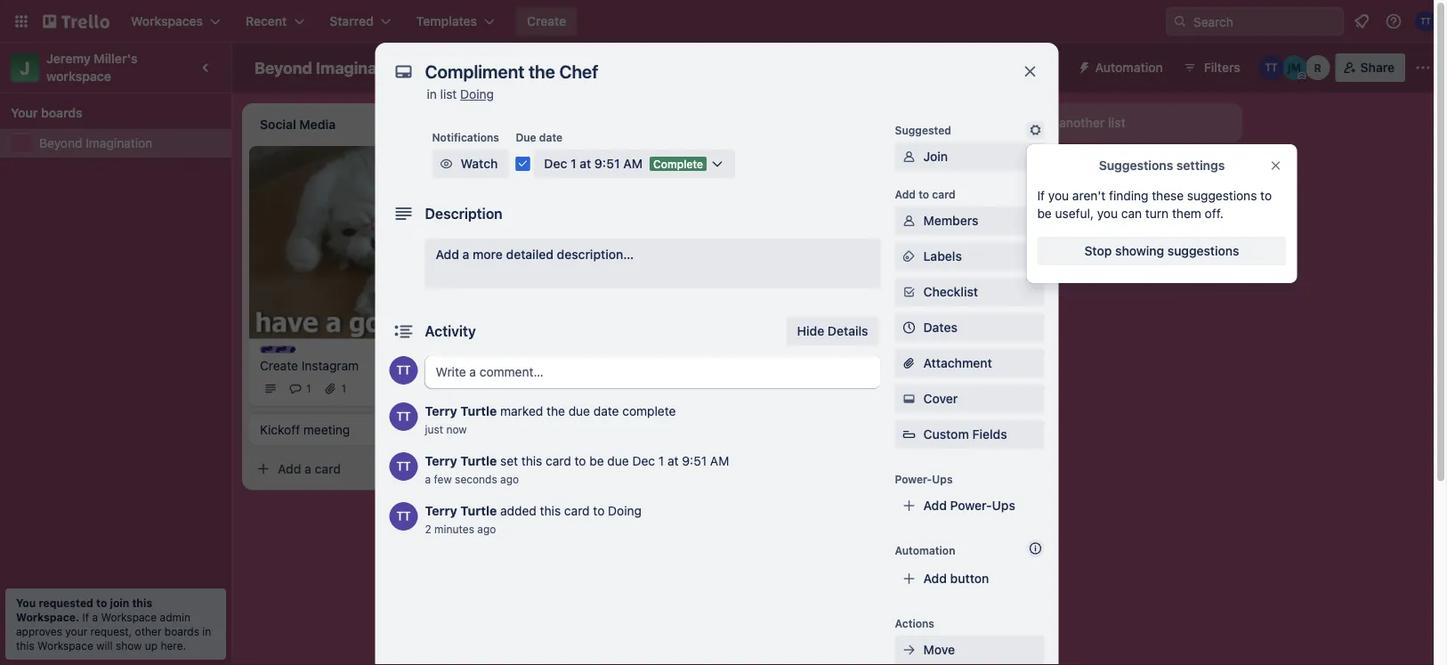 Task type: vqa. For each thing, say whether or not it's contained in the screenshot.
home icon
no



Task type: describe. For each thing, give the bounding box(es) containing it.
stop
[[1085, 244, 1113, 258]]

add another list
[[1033, 115, 1126, 130]]

Dec 1 checkbox
[[513, 224, 567, 246]]

automation inside 'button'
[[1096, 60, 1164, 75]]

requested
[[39, 597, 93, 609]]

finding
[[1110, 188, 1149, 203]]

off.
[[1205, 206, 1224, 221]]

actions
[[895, 617, 935, 630]]

in inside if a workspace admin approves your request, other boards in this workspace will show up here.
[[202, 625, 211, 638]]

admin
[[160, 611, 191, 623]]

0 horizontal spatial 9:51
[[595, 156, 620, 171]]

create from template… image
[[456, 462, 470, 476]]

1 down instagram
[[342, 382, 347, 395]]

a down add a more detailed description…
[[558, 268, 564, 283]]

add inside add button button
[[924, 571, 947, 586]]

add down add a more detailed description…
[[531, 268, 554, 283]]

more
[[473, 247, 503, 262]]

custom fields button
[[895, 426, 1045, 443]]

them
[[1173, 206, 1202, 221]]

these
[[1153, 188, 1185, 203]]

your
[[65, 625, 87, 638]]

terry turtle (terryturtle) image left few
[[390, 452, 418, 481]]

be inside if you aren't finding these suggestions to be useful, you can turn them off.
[[1038, 206, 1052, 221]]

ups inside button
[[1033, 60, 1057, 75]]

0 vertical spatial list
[[440, 87, 457, 102]]

1 down create instagram
[[306, 382, 311, 395]]

sm image for move
[[901, 641, 919, 659]]

workspace inside button
[[483, 60, 549, 75]]

terry turtle (terryturtle) image up kickoff meeting link
[[390, 356, 418, 385]]

sm image for watch
[[438, 155, 456, 173]]

0 vertical spatial boards
[[41, 106, 83, 120]]

list inside button
[[1109, 115, 1126, 130]]

this inside you requested to join this workspace.
[[132, 597, 152, 609]]

add down the kickoff
[[278, 461, 301, 476]]

power-ups inside button
[[991, 60, 1057, 75]]

2 minutes ago link
[[425, 523, 496, 535]]

move link
[[895, 636, 1045, 664]]

dec 1
[[534, 229, 562, 241]]

ago inside the terry turtle set this card to be due dec 1 at 9:51 am a few seconds ago
[[501, 473, 519, 485]]

beyond imagination inside board name text box
[[255, 58, 406, 77]]

add inside add another list button
[[1033, 115, 1057, 130]]

to inside you requested to join this workspace.
[[96, 597, 107, 609]]

turtle for set this card to be due dec 1 at 9:51 am
[[461, 454, 497, 468]]

add a more detailed description… link
[[425, 239, 881, 289]]

members
[[924, 213, 979, 228]]

approves
[[16, 625, 62, 638]]

0 vertical spatial in
[[427, 87, 437, 102]]

description
[[425, 205, 503, 222]]

show menu image
[[1415, 59, 1433, 77]]

attachment button
[[895, 349, 1045, 378]]

add button
[[924, 571, 990, 586]]

0 notifications image
[[1352, 11, 1373, 32]]

0 vertical spatial add a card
[[531, 268, 594, 283]]

color: purple, title: none image
[[260, 346, 296, 353]]

date inside terry turtle marked the due date complete just now
[[594, 404, 619, 419]]

settings
[[1177, 158, 1226, 173]]

terry turtle set this card to be due dec 1 at 9:51 am a few seconds ago
[[425, 454, 730, 485]]

due
[[516, 131, 537, 143]]

now
[[447, 423, 467, 435]]

due inside terry turtle marked the due date complete just now
[[569, 404, 590, 419]]

Search field
[[1188, 8, 1344, 35]]

suggestions inside button
[[1168, 244, 1240, 258]]

dec 1 at 9:51 am
[[544, 156, 643, 171]]

2
[[425, 523, 432, 535]]

details
[[828, 324, 869, 338]]

turtle for added this card to doing
[[461, 504, 497, 518]]

custom
[[924, 427, 970, 442]]

1 right thinking
[[571, 156, 577, 171]]

workspace.
[[16, 611, 79, 623]]

ago inside the terry turtle added this card to doing 2 minutes ago
[[478, 523, 496, 535]]

add power-ups
[[924, 498, 1016, 513]]

other
[[135, 625, 162, 638]]

a few seconds ago link
[[425, 473, 519, 485]]

power- inside button
[[991, 60, 1033, 75]]

in list doing
[[427, 87, 494, 102]]

join
[[924, 149, 949, 164]]

color: bold red, title: "thoughts" element
[[513, 153, 580, 167]]

if for you
[[1038, 188, 1045, 203]]

0 horizontal spatial beyond imagination
[[39, 136, 152, 150]]

add inside "add a more detailed description…" link
[[436, 247, 459, 262]]

showing
[[1116, 244, 1165, 258]]

dec for dec 1
[[534, 229, 554, 241]]

filters button
[[1178, 53, 1246, 82]]

search image
[[1174, 14, 1188, 28]]

hide
[[798, 324, 825, 338]]

members link
[[895, 207, 1045, 235]]

add button button
[[895, 565, 1045, 593]]

2 vertical spatial workspace
[[37, 639, 93, 652]]

a down kickoff meeting
[[305, 461, 312, 476]]

9:51 inside the terry turtle set this card to be due dec 1 at 9:51 am a few seconds ago
[[682, 454, 707, 468]]

add to card
[[895, 188, 956, 200]]

terry turtle marked the due date complete just now
[[425, 404, 676, 435]]

labels link
[[895, 242, 1045, 271]]

kickoff meeting link
[[260, 421, 467, 439]]

r
[[1315, 61, 1322, 74]]

detailed
[[506, 247, 554, 262]]

you
[[16, 597, 36, 609]]

1 vertical spatial automation
[[895, 544, 956, 557]]

card down description…
[[568, 268, 594, 283]]

your boards
[[11, 106, 83, 120]]

0 horizontal spatial power-ups
[[895, 473, 953, 485]]

suggestions settings
[[1100, 158, 1226, 173]]

dec inside the terry turtle set this card to be due dec 1 at 9:51 am a few seconds ago
[[633, 454, 656, 468]]

show
[[116, 639, 142, 652]]

another
[[1060, 115, 1105, 130]]

0 vertical spatial terry turtle (terryturtle) image
[[1416, 11, 1437, 32]]

0 horizontal spatial am
[[624, 156, 643, 171]]

terry for marked the due date complete
[[425, 404, 458, 419]]

sm image for members
[[901, 212, 919, 230]]

to inside the terry turtle set this card to be due dec 1 at 9:51 am a few seconds ago
[[575, 454, 586, 468]]

move
[[924, 643, 956, 657]]

add down suggested
[[895, 188, 916, 200]]

share
[[1361, 60, 1395, 75]]

card up members
[[933, 188, 956, 200]]

sm image for automation
[[1071, 53, 1096, 78]]

just
[[425, 423, 444, 435]]

create instagram link
[[260, 357, 467, 374]]

miller's
[[94, 51, 138, 66]]

share button
[[1336, 53, 1406, 82]]

Mark due date as complete checkbox
[[516, 157, 530, 171]]

added
[[501, 504, 537, 518]]

few
[[434, 473, 452, 485]]

to inside if you aren't finding these suggestions to be useful, you can turn them off.
[[1261, 188, 1273, 203]]

0 horizontal spatial beyond
[[39, 136, 82, 150]]

here.
[[161, 639, 186, 652]]

description…
[[557, 247, 634, 262]]

aren't
[[1073, 188, 1106, 203]]

dec for dec 1 at 9:51 am
[[544, 156, 568, 171]]

be inside the terry turtle set this card to be due dec 1 at 9:51 am a few seconds ago
[[590, 454, 604, 468]]

jeremy miller's workspace
[[46, 51, 141, 84]]

kickoff meeting
[[260, 422, 350, 437]]

terry for added this card to doing
[[425, 504, 458, 518]]

1 vertical spatial terry turtle (terryturtle) image
[[390, 403, 418, 431]]

1 vertical spatial power-
[[895, 473, 933, 485]]

suggestions
[[1100, 158, 1174, 173]]

sm image for suggested
[[1027, 121, 1045, 139]]

will
[[96, 639, 113, 652]]

stop showing suggestions button
[[1038, 237, 1287, 265]]

terry for set this card to be due dec 1 at 9:51 am
[[425, 454, 458, 468]]

watch button
[[432, 150, 509, 178]]

primary element
[[0, 0, 1448, 43]]



Task type: locate. For each thing, give the bounding box(es) containing it.
j
[[20, 57, 30, 78]]

if a workspace admin approves your request, other boards in this workspace will show up here.
[[16, 611, 211, 652]]

in right other on the bottom left
[[202, 625, 211, 638]]

list
[[440, 87, 457, 102], [1109, 115, 1126, 130]]

0 horizontal spatial workspace
[[37, 639, 93, 652]]

sm image inside automation 'button'
[[1071, 53, 1096, 78]]

terry turtle (terryturtle) image up now
[[449, 378, 470, 399]]

None text field
[[416, 55, 1004, 87]]

1 horizontal spatial ago
[[501, 473, 519, 485]]

beyond
[[255, 58, 312, 77], [39, 136, 82, 150]]

sm image left checklist on the right top
[[901, 283, 919, 301]]

0 horizontal spatial add a card
[[278, 461, 341, 476]]

list right "another"
[[1109, 115, 1126, 130]]

create instagram
[[260, 358, 359, 373]]

this inside if a workspace admin approves your request, other boards in this workspace will show up here.
[[16, 639, 34, 652]]

if you aren't finding these suggestions to be useful, you can turn them off.
[[1038, 188, 1273, 221]]

date
[[540, 131, 563, 143], [594, 404, 619, 419]]

dec down due date
[[544, 156, 568, 171]]

0 vertical spatial automation
[[1096, 60, 1164, 75]]

beyond inside board name text box
[[255, 58, 312, 77]]

1 horizontal spatial add a card
[[531, 268, 594, 283]]

notifications
[[432, 131, 500, 143]]

checklist
[[924, 285, 979, 299]]

0 vertical spatial beyond imagination
[[255, 58, 406, 77]]

doing inside the terry turtle added this card to doing 2 minutes ago
[[608, 504, 642, 518]]

0 horizontal spatial if
[[82, 611, 89, 623]]

cover
[[924, 391, 958, 406]]

sm image left "watch"
[[438, 155, 456, 173]]

workspace down 'your'
[[37, 639, 93, 652]]

1 vertical spatial date
[[594, 404, 619, 419]]

1 turtle from the top
[[461, 404, 497, 419]]

0 vertical spatial due
[[569, 404, 590, 419]]

imagination inside board name text box
[[316, 58, 406, 77]]

you left can
[[1098, 206, 1119, 221]]

a inside if a workspace admin approves your request, other boards in this workspace will show up here.
[[92, 611, 98, 623]]

2 terry from the top
[[425, 454, 458, 468]]

rubyanndersson (rubyanndersson) image
[[1306, 55, 1331, 80]]

1 horizontal spatial create
[[527, 14, 567, 28]]

just now link
[[425, 423, 467, 435]]

create for create instagram
[[260, 358, 298, 373]]

sm image
[[1027, 121, 1045, 139], [901, 148, 919, 166], [901, 212, 919, 230], [901, 390, 919, 408], [901, 641, 919, 659]]

add a card button down dec 1
[[502, 262, 702, 290]]

1 horizontal spatial be
[[1038, 206, 1052, 221]]

suggested
[[895, 124, 952, 136]]

sm image for join
[[901, 148, 919, 166]]

1 vertical spatial workspace
[[101, 611, 157, 623]]

1 horizontal spatial workspace
[[101, 611, 157, 623]]

1 vertical spatial add a card
[[278, 461, 341, 476]]

terry turtle (terryturtle) image
[[1260, 55, 1285, 80], [390, 356, 418, 385], [449, 378, 470, 399], [390, 452, 418, 481], [390, 502, 418, 531]]

automation button
[[1071, 53, 1174, 82]]

1 vertical spatial if
[[82, 611, 89, 623]]

1 horizontal spatial boards
[[165, 625, 199, 638]]

jeremy miller (jeremymiller198) image
[[1283, 55, 1308, 80]]

this inside the terry turtle set this card to be due dec 1 at 9:51 am a few seconds ago
[[522, 454, 543, 468]]

1 horizontal spatial 9:51
[[682, 454, 707, 468]]

doing up notifications
[[461, 87, 494, 102]]

to inside the terry turtle added this card to doing 2 minutes ago
[[593, 504, 605, 518]]

terry inside the terry turtle set this card to be due dec 1 at 9:51 am a few seconds ago
[[425, 454, 458, 468]]

boards right your
[[41, 106, 83, 120]]

beyond imagination
[[255, 58, 406, 77], [39, 136, 152, 150]]

1 vertical spatial ago
[[478, 523, 496, 535]]

card down meeting
[[315, 461, 341, 476]]

list left doing link at the left top of the page
[[440, 87, 457, 102]]

kickoff
[[260, 422, 300, 437]]

power- down custom
[[895, 473, 933, 485]]

at down complete on the left bottom of the page
[[668, 454, 679, 468]]

power- up add another list
[[991, 60, 1033, 75]]

0 horizontal spatial due
[[569, 404, 590, 419]]

1 vertical spatial beyond imagination
[[39, 136, 152, 150]]

add a card down kickoff meeting
[[278, 461, 341, 476]]

1 up add a more detailed description…
[[557, 229, 562, 241]]

0 vertical spatial date
[[540, 131, 563, 143]]

this
[[522, 454, 543, 468], [540, 504, 561, 518], [132, 597, 152, 609], [16, 639, 34, 652]]

0 horizontal spatial date
[[540, 131, 563, 143]]

2 horizontal spatial ups
[[1033, 60, 1057, 75]]

automation up add another list button
[[1096, 60, 1164, 75]]

1 horizontal spatial imagination
[[316, 58, 406, 77]]

stop showing suggestions
[[1085, 244, 1240, 258]]

card inside the terry turtle set this card to be due dec 1 at 9:51 am a few seconds ago
[[546, 454, 572, 468]]

0 vertical spatial imagination
[[316, 58, 406, 77]]

cover link
[[895, 385, 1045, 413]]

turtle inside terry turtle marked the due date complete just now
[[461, 404, 497, 419]]

1 vertical spatial at
[[668, 454, 679, 468]]

terry up few
[[425, 454, 458, 468]]

add another list button
[[1001, 103, 1243, 142]]

0 horizontal spatial ups
[[933, 473, 953, 485]]

turtle up seconds
[[461, 454, 497, 468]]

can
[[1122, 206, 1143, 221]]

create button
[[517, 7, 577, 36]]

useful,
[[1056, 206, 1094, 221]]

0 horizontal spatial imagination
[[86, 136, 152, 150]]

ups up add another list
[[1033, 60, 1057, 75]]

1 horizontal spatial you
[[1098, 206, 1119, 221]]

0 vertical spatial power-ups
[[991, 60, 1057, 75]]

be left useful,
[[1038, 206, 1052, 221]]

1 horizontal spatial in
[[427, 87, 437, 102]]

due inside the terry turtle set this card to be due dec 1 at 9:51 am a few seconds ago
[[608, 454, 629, 468]]

this right set
[[522, 454, 543, 468]]

0 horizontal spatial add a card button
[[249, 455, 449, 483]]

boards down the admin
[[165, 625, 199, 638]]

0 horizontal spatial automation
[[895, 544, 956, 557]]

open information menu image
[[1386, 12, 1403, 30]]

0 horizontal spatial ago
[[478, 523, 496, 535]]

terry inside the terry turtle added this card to doing 2 minutes ago
[[425, 504, 458, 518]]

sm image left cover
[[901, 390, 919, 408]]

your
[[11, 106, 38, 120]]

if left the aren't
[[1038, 188, 1045, 203]]

0 vertical spatial add a card button
[[502, 262, 702, 290]]

sm image left labels
[[901, 248, 919, 265]]

turtle inside the terry turtle added this card to doing 2 minutes ago
[[461, 504, 497, 518]]

sm image up "another"
[[1071, 53, 1096, 78]]

turtle up now
[[461, 404, 497, 419]]

3 terry from the top
[[425, 504, 458, 518]]

1 vertical spatial list
[[1109, 115, 1126, 130]]

0 horizontal spatial at
[[580, 156, 591, 171]]

sm image inside move 'link'
[[901, 641, 919, 659]]

1 vertical spatial 9:51
[[682, 454, 707, 468]]

1 vertical spatial imagination
[[86, 136, 152, 150]]

a inside the terry turtle set this card to be due dec 1 at 9:51 am a few seconds ago
[[425, 473, 431, 485]]

filters
[[1205, 60, 1241, 75]]

0 vertical spatial if
[[1038, 188, 1045, 203]]

1 inside checkbox
[[557, 229, 562, 241]]

create down the color: purple, title: none image
[[260, 358, 298, 373]]

add a card button
[[502, 262, 702, 290], [249, 455, 449, 483]]

power-ups down custom
[[895, 473, 953, 485]]

2 vertical spatial ups
[[993, 498, 1016, 513]]

you up useful,
[[1049, 188, 1070, 203]]

your boards with 1 items element
[[11, 102, 212, 124]]

terry turtle (terryturtle) image right open information menu icon
[[1416, 11, 1437, 32]]

1 horizontal spatial add a card button
[[502, 262, 702, 290]]

suggestions down off.
[[1168, 244, 1240, 258]]

the
[[547, 404, 565, 419]]

1 horizontal spatial terry turtle (terryturtle) image
[[1416, 11, 1437, 32]]

2 horizontal spatial workspace
[[483, 60, 549, 75]]

1 horizontal spatial due
[[608, 454, 629, 468]]

this right 'added'
[[540, 504, 561, 518]]

add left more
[[436, 247, 459, 262]]

create for create
[[527, 14, 567, 28]]

join
[[110, 597, 129, 609]]

0 vertical spatial ago
[[501, 473, 519, 485]]

date left complete on the left bottom of the page
[[594, 404, 619, 419]]

if inside if you aren't finding these suggestions to be useful, you can turn them off.
[[1038, 188, 1045, 203]]

am inside the terry turtle set this card to be due dec 1 at 9:51 am a few seconds ago
[[711, 454, 730, 468]]

1 vertical spatial suggestions
[[1168, 244, 1240, 258]]

card down the terry turtle set this card to be due dec 1 at 9:51 am a few seconds ago
[[565, 504, 590, 518]]

add left button
[[924, 571, 947, 586]]

1 vertical spatial beyond
[[39, 136, 82, 150]]

labels
[[924, 249, 963, 264]]

1 inside the terry turtle set this card to be due dec 1 at 9:51 am a few seconds ago
[[659, 454, 665, 468]]

jeremy
[[46, 51, 91, 66]]

1 horizontal spatial am
[[711, 454, 730, 468]]

0 vertical spatial doing
[[461, 87, 494, 102]]

1 vertical spatial due
[[608, 454, 629, 468]]

dates
[[924, 320, 958, 335]]

create
[[527, 14, 567, 28], [260, 358, 298, 373]]

1 vertical spatial doing
[[608, 504, 642, 518]]

0 horizontal spatial be
[[590, 454, 604, 468]]

terry turtle (terryturtle) image left "2"
[[390, 502, 418, 531]]

0 horizontal spatial list
[[440, 87, 457, 102]]

sm image inside members 'link'
[[901, 212, 919, 230]]

terry turtle (terryturtle) image
[[1416, 11, 1437, 32], [390, 403, 418, 431]]

power- down custom fields button
[[951, 498, 993, 513]]

complete
[[654, 158, 703, 170]]

suggestions
[[1188, 188, 1258, 203], [1168, 244, 1240, 258]]

0 vertical spatial dec
[[544, 156, 568, 171]]

0 vertical spatial suggestions
[[1188, 188, 1258, 203]]

this right join
[[132, 597, 152, 609]]

0 vertical spatial be
[[1038, 206, 1052, 221]]

a left more
[[463, 247, 470, 262]]

sm image for cover
[[901, 390, 919, 408]]

create up workspace visible
[[527, 14, 567, 28]]

turtle up 2 minutes ago link
[[461, 504, 497, 518]]

terry turtle (terryturtle) image left r
[[1260, 55, 1285, 80]]

button
[[951, 571, 990, 586]]

add down custom
[[924, 498, 947, 513]]

1 terry from the top
[[425, 404, 458, 419]]

if up 'your'
[[82, 611, 89, 623]]

0 horizontal spatial terry turtle (terryturtle) image
[[390, 403, 418, 431]]

sm image inside checklist link
[[901, 283, 919, 301]]

sm image left "another"
[[1027, 121, 1045, 139]]

1 vertical spatial ups
[[933, 473, 953, 485]]

a left few
[[425, 473, 431, 485]]

1 horizontal spatial automation
[[1096, 60, 1164, 75]]

in
[[427, 87, 437, 102], [202, 625, 211, 638]]

if inside if a workspace admin approves your request, other boards in this workspace will show up here.
[[82, 611, 89, 623]]

1 horizontal spatial if
[[1038, 188, 1045, 203]]

terry up "2"
[[425, 504, 458, 518]]

add a card down add a more detailed description…
[[531, 268, 594, 283]]

create inside button
[[527, 14, 567, 28]]

sm image down add to card
[[901, 212, 919, 230]]

terry inside terry turtle marked the due date complete just now
[[425, 404, 458, 419]]

fields
[[973, 427, 1008, 442]]

power-
[[991, 60, 1033, 75], [895, 473, 933, 485], [951, 498, 993, 513]]

you requested to join this workspace.
[[16, 597, 152, 623]]

a
[[463, 247, 470, 262], [558, 268, 564, 283], [305, 461, 312, 476], [425, 473, 431, 485], [92, 611, 98, 623]]

1 horizontal spatial beyond imagination
[[255, 58, 406, 77]]

card
[[933, 188, 956, 200], [568, 268, 594, 283], [546, 454, 572, 468], [315, 461, 341, 476], [565, 504, 590, 518]]

due down complete on the left bottom of the page
[[608, 454, 629, 468]]

mark due date as complete image
[[516, 157, 530, 171]]

1 horizontal spatial at
[[668, 454, 679, 468]]

0 vertical spatial terry
[[425, 404, 458, 419]]

1 vertical spatial you
[[1098, 206, 1119, 221]]

at inside the terry turtle set this card to be due dec 1 at 9:51 am a few seconds ago
[[668, 454, 679, 468]]

turtle inside the terry turtle set this card to be due dec 1 at 9:51 am a few seconds ago
[[461, 454, 497, 468]]

turtle for marked the due date complete
[[461, 404, 497, 419]]

dec down complete on the left bottom of the page
[[633, 454, 656, 468]]

suggestions up off.
[[1188, 188, 1258, 203]]

turn
[[1146, 206, 1169, 221]]

1 vertical spatial be
[[590, 454, 604, 468]]

imagination left "star or unstar board" image
[[316, 58, 406, 77]]

meeting
[[304, 422, 350, 437]]

0 horizontal spatial you
[[1049, 188, 1070, 203]]

0 horizontal spatial boards
[[41, 106, 83, 120]]

thoughts thinking
[[513, 154, 580, 180]]

add power-ups link
[[895, 492, 1045, 520]]

ups up add power-ups
[[933, 473, 953, 485]]

1 horizontal spatial ups
[[993, 498, 1016, 513]]

sm image for labels
[[901, 248, 919, 265]]

1 down complete on the left bottom of the page
[[659, 454, 665, 468]]

at right thoughts
[[580, 156, 591, 171]]

dec up add a more detailed description…
[[534, 229, 554, 241]]

ago down set
[[501, 473, 519, 485]]

terry up just now link
[[425, 404, 458, 419]]

0 vertical spatial am
[[624, 156, 643, 171]]

request,
[[90, 625, 132, 638]]

be down terry turtle marked the due date complete just now
[[590, 454, 604, 468]]

dec
[[544, 156, 568, 171], [534, 229, 554, 241], [633, 454, 656, 468]]

0 vertical spatial power-
[[991, 60, 1033, 75]]

sm image inside labels link
[[901, 248, 919, 265]]

custom fields
[[924, 427, 1008, 442]]

2 turtle from the top
[[461, 454, 497, 468]]

create from template… image
[[962, 162, 976, 176]]

watch
[[461, 156, 498, 171]]

workspace down join
[[101, 611, 157, 623]]

1 vertical spatial add a card button
[[249, 455, 449, 483]]

sm image for checklist
[[901, 283, 919, 301]]

in down "star or unstar board" image
[[427, 87, 437, 102]]

1 vertical spatial power-ups
[[895, 473, 953, 485]]

r button
[[1306, 55, 1331, 80]]

workspace up doing link at the left top of the page
[[483, 60, 549, 75]]

a up 'request,'
[[92, 611, 98, 623]]

1 horizontal spatial beyond
[[255, 58, 312, 77]]

0 horizontal spatial in
[[202, 625, 211, 638]]

2 vertical spatial power-
[[951, 498, 993, 513]]

star or unstar board image
[[426, 61, 440, 75]]

seconds
[[455, 473, 498, 485]]

terry turtle (terryturtle) image left just
[[390, 403, 418, 431]]

0 vertical spatial at
[[580, 156, 591, 171]]

ups down fields
[[993, 498, 1016, 513]]

attachment
[[924, 356, 993, 370]]

suggestions inside if you aren't finding these suggestions to be useful, you can turn them off.
[[1188, 188, 1258, 203]]

terry
[[425, 404, 458, 419], [425, 454, 458, 468], [425, 504, 458, 518]]

sm image left join
[[901, 148, 919, 166]]

hide details
[[798, 324, 869, 338]]

beyond imagination link
[[39, 134, 221, 152]]

1 vertical spatial am
[[711, 454, 730, 468]]

3 turtle from the top
[[461, 504, 497, 518]]

am
[[624, 156, 643, 171], [711, 454, 730, 468]]

sm image inside cover link
[[901, 390, 919, 408]]

automation up add button
[[895, 544, 956, 557]]

add a card
[[531, 268, 594, 283], [278, 461, 341, 476]]

0 vertical spatial create
[[527, 14, 567, 28]]

boards
[[41, 106, 83, 120], [165, 625, 199, 638]]

this inside the terry turtle added this card to doing 2 minutes ago
[[540, 504, 561, 518]]

ago right minutes
[[478, 523, 496, 535]]

2 vertical spatial turtle
[[461, 504, 497, 518]]

sm image inside join link
[[901, 148, 919, 166]]

boards inside if a workspace admin approves your request, other boards in this workspace will show up here.
[[165, 625, 199, 638]]

doing down the terry turtle set this card to be due dec 1 at 9:51 am a few seconds ago
[[608, 504, 642, 518]]

thinking
[[513, 165, 562, 180]]

add left "another"
[[1033, 115, 1057, 130]]

1 horizontal spatial date
[[594, 404, 619, 419]]

doing link
[[461, 87, 494, 102]]

0 horizontal spatial create
[[260, 358, 298, 373]]

sm image down actions
[[901, 641, 919, 659]]

Board name text field
[[246, 53, 415, 82]]

2 vertical spatial terry
[[425, 504, 458, 518]]

Write a comment text field
[[425, 356, 881, 388]]

turtle
[[461, 404, 497, 419], [461, 454, 497, 468], [461, 504, 497, 518]]

back to home image
[[43, 7, 110, 36]]

sm image
[[1071, 53, 1096, 78], [438, 155, 456, 173], [901, 248, 919, 265], [901, 283, 919, 301]]

if
[[1038, 188, 1045, 203], [82, 611, 89, 623]]

1 vertical spatial turtle
[[461, 454, 497, 468]]

dec inside checkbox
[[534, 229, 554, 241]]

0 vertical spatial turtle
[[461, 404, 497, 419]]

due right the
[[569, 404, 590, 419]]

instagram
[[302, 358, 359, 373]]

sm image inside watch button
[[438, 155, 456, 173]]

add a more detailed description…
[[436, 247, 634, 262]]

automation
[[1096, 60, 1164, 75], [895, 544, 956, 557]]

if for a
[[82, 611, 89, 623]]

1 vertical spatial create
[[260, 358, 298, 373]]

workspace visible
[[483, 60, 590, 75]]

workspace visible button
[[451, 53, 600, 82]]

power-ups up add another list
[[991, 60, 1057, 75]]

card inside the terry turtle added this card to doing 2 minutes ago
[[565, 504, 590, 518]]

add a card button down kickoff meeting link
[[249, 455, 449, 483]]

set
[[501, 454, 518, 468]]

card down terry turtle marked the due date complete just now
[[546, 454, 572, 468]]

this down approves
[[16, 639, 34, 652]]

date up color: bold red, title: "thoughts" element at left top
[[540, 131, 563, 143]]

join link
[[895, 142, 1045, 171]]

imagination down the your boards with 1 items element
[[86, 136, 152, 150]]

add
[[1033, 115, 1057, 130], [895, 188, 916, 200], [436, 247, 459, 262], [531, 268, 554, 283], [278, 461, 301, 476], [924, 498, 947, 513], [924, 571, 947, 586]]

2 vertical spatial dec
[[633, 454, 656, 468]]

0 vertical spatial beyond
[[255, 58, 312, 77]]

0 vertical spatial workspace
[[483, 60, 549, 75]]



